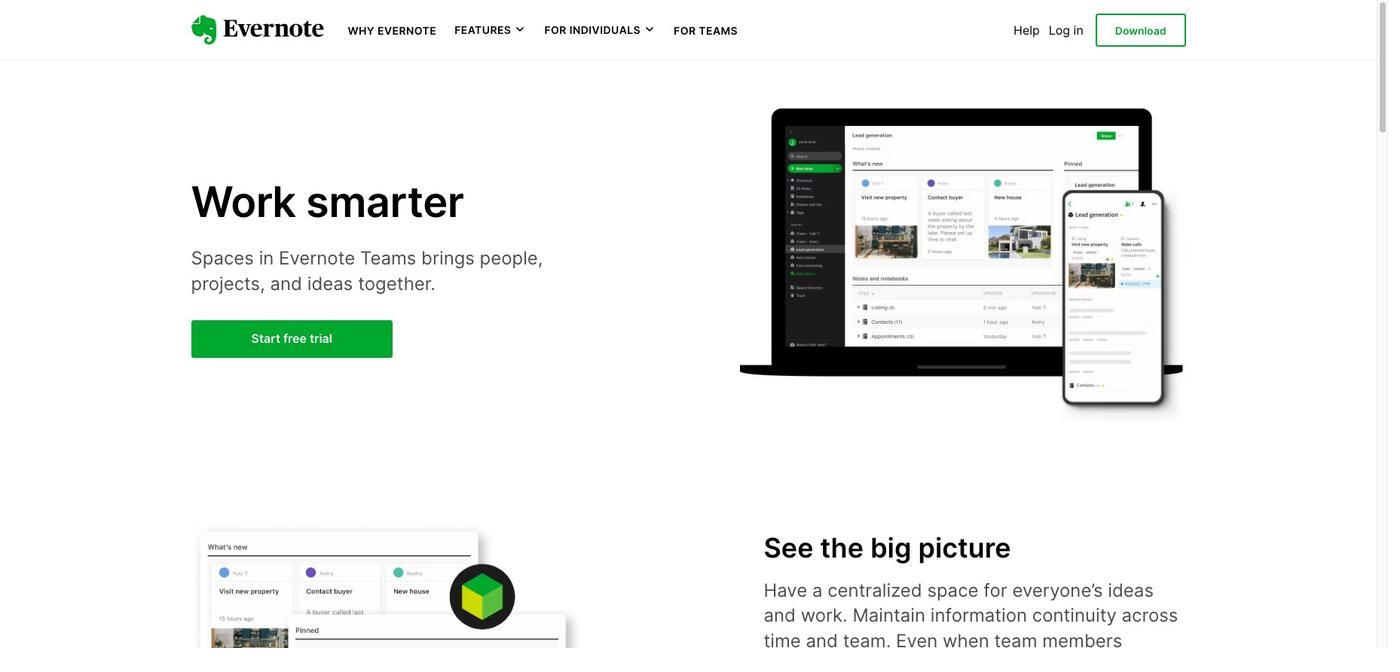 Task type: describe. For each thing, give the bounding box(es) containing it.
across
[[1122, 605, 1178, 627]]

in for log
[[1074, 23, 1084, 38]]

evernote spaces syncing through devices image
[[740, 109, 1186, 427]]

trial
[[310, 331, 332, 346]]

ideas inside have a centralized space for everyone's ideas and work. maintain information continuity across time and team. even when team membe
[[1108, 579, 1154, 601]]

for teams
[[674, 24, 738, 37]]

information
[[931, 605, 1027, 627]]

2 horizontal spatial and
[[806, 630, 838, 648]]

why evernote link
[[348, 23, 437, 38]]

help
[[1014, 23, 1040, 38]]

projects,
[[191, 273, 265, 295]]

free
[[283, 331, 307, 346]]

log
[[1049, 23, 1070, 38]]

evernote logo image
[[191, 15, 324, 45]]

start free trial
[[251, 331, 332, 346]]

see
[[764, 531, 814, 564]]

even
[[896, 630, 938, 648]]

spaces in evernote teams brings people, projects, and ideas together.
[[191, 247, 543, 295]]

see the big picture
[[764, 531, 1011, 564]]

why
[[348, 24, 375, 37]]

together.
[[358, 273, 436, 295]]

log in link
[[1049, 23, 1084, 38]]

centralized
[[828, 579, 922, 601]]

for for for individuals
[[544, 24, 567, 36]]

the
[[820, 531, 864, 564]]

help link
[[1014, 23, 1040, 38]]

when
[[943, 630, 989, 648]]

for for for teams
[[674, 24, 696, 37]]

for
[[984, 579, 1007, 601]]

picture
[[918, 531, 1011, 564]]

have a centralized space for everyone's ideas and work. maintain information continuity across time and team. even when team membe
[[764, 579, 1178, 648]]

why evernote
[[348, 24, 437, 37]]

evernote spaces feature showcase image
[[191, 523, 583, 648]]

time
[[764, 630, 801, 648]]

individuals
[[570, 24, 641, 36]]

a
[[812, 579, 823, 601]]

have
[[764, 579, 807, 601]]

features
[[455, 24, 511, 36]]

work
[[191, 176, 296, 228]]



Task type: locate. For each thing, give the bounding box(es) containing it.
teams inside spaces in evernote teams brings people, projects, and ideas together.
[[360, 247, 416, 269]]

for inside button
[[544, 24, 567, 36]]

brings
[[421, 247, 475, 269]]

space
[[927, 579, 979, 601]]

1 vertical spatial evernote
[[279, 247, 355, 269]]

for individuals button
[[544, 23, 656, 38]]

0 horizontal spatial and
[[270, 273, 302, 295]]

0 horizontal spatial in
[[259, 247, 274, 269]]

0 vertical spatial ideas
[[307, 273, 353, 295]]

for
[[544, 24, 567, 36], [674, 24, 696, 37]]

0 vertical spatial teams
[[699, 24, 738, 37]]

and up start free trial
[[270, 273, 302, 295]]

and for work
[[270, 273, 302, 295]]

ideas
[[307, 273, 353, 295], [1108, 579, 1154, 601]]

evernote down work smarter
[[279, 247, 355, 269]]

evernote right why
[[378, 24, 437, 37]]

0 vertical spatial in
[[1074, 23, 1084, 38]]

spaces
[[191, 247, 254, 269]]

1 horizontal spatial ideas
[[1108, 579, 1154, 601]]

1 horizontal spatial teams
[[699, 24, 738, 37]]

in for spaces
[[259, 247, 274, 269]]

and inside spaces in evernote teams brings people, projects, and ideas together.
[[270, 273, 302, 295]]

0 vertical spatial evernote
[[378, 24, 437, 37]]

work.
[[801, 605, 848, 627]]

0 vertical spatial and
[[270, 273, 302, 295]]

log in
[[1049, 23, 1084, 38]]

start
[[251, 331, 280, 346]]

evernote inside spaces in evernote teams brings people, projects, and ideas together.
[[279, 247, 355, 269]]

1 horizontal spatial in
[[1074, 23, 1084, 38]]

and
[[270, 273, 302, 295], [764, 605, 796, 627], [806, 630, 838, 648]]

evernote
[[378, 24, 437, 37], [279, 247, 355, 269]]

team
[[995, 630, 1037, 648]]

in inside spaces in evernote teams brings people, projects, and ideas together.
[[259, 247, 274, 269]]

continuity
[[1032, 605, 1117, 627]]

0 horizontal spatial evernote
[[279, 247, 355, 269]]

0 horizontal spatial for
[[544, 24, 567, 36]]

download link
[[1096, 13, 1186, 47]]

people,
[[480, 247, 543, 269]]

1 vertical spatial and
[[764, 605, 796, 627]]

1 horizontal spatial evernote
[[378, 24, 437, 37]]

in
[[1074, 23, 1084, 38], [259, 247, 274, 269]]

everyone's
[[1013, 579, 1103, 601]]

work smarter
[[191, 176, 464, 228]]

for individuals
[[544, 24, 641, 36]]

and down the 'work.'
[[806, 630, 838, 648]]

download
[[1115, 24, 1166, 37]]

teams
[[699, 24, 738, 37], [360, 247, 416, 269]]

ideas up trial
[[307, 273, 353, 295]]

ideas up across
[[1108, 579, 1154, 601]]

for teams link
[[674, 23, 738, 38]]

smarter
[[306, 176, 464, 228]]

in right spaces
[[259, 247, 274, 269]]

in right log
[[1074, 23, 1084, 38]]

team.
[[843, 630, 891, 648]]

1 vertical spatial ideas
[[1108, 579, 1154, 601]]

features button
[[455, 23, 526, 38]]

start free trial link
[[191, 321, 393, 358]]

2 vertical spatial and
[[806, 630, 838, 648]]

and for see
[[764, 605, 796, 627]]

1 horizontal spatial and
[[764, 605, 796, 627]]

and up time
[[764, 605, 796, 627]]

1 vertical spatial in
[[259, 247, 274, 269]]

0 horizontal spatial ideas
[[307, 273, 353, 295]]

big
[[870, 531, 912, 564]]

0 horizontal spatial teams
[[360, 247, 416, 269]]

1 vertical spatial teams
[[360, 247, 416, 269]]

ideas inside spaces in evernote teams brings people, projects, and ideas together.
[[307, 273, 353, 295]]

maintain
[[853, 605, 926, 627]]

1 horizontal spatial for
[[674, 24, 696, 37]]



Task type: vqa. For each thing, say whether or not it's contained in the screenshot.
big
yes



